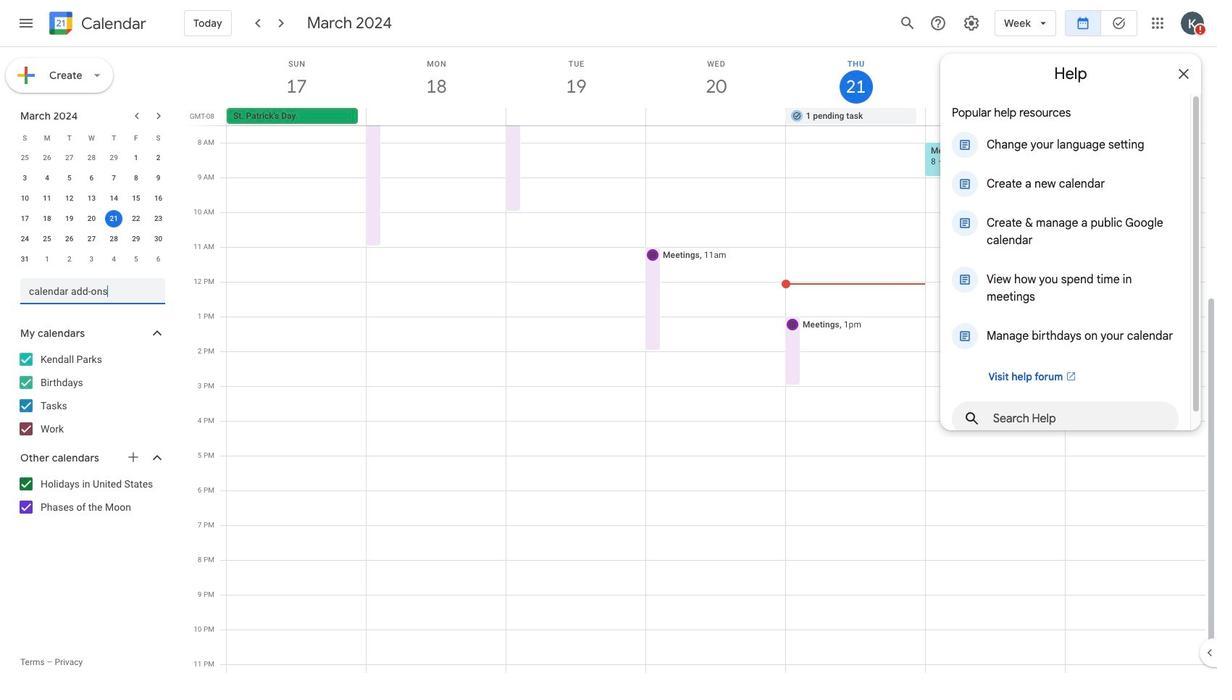 Task type: vqa. For each thing, say whether or not it's contained in the screenshot.
cell
yes



Task type: describe. For each thing, give the bounding box(es) containing it.
february 25 element
[[16, 149, 34, 167]]

30 element
[[150, 231, 167, 248]]

february 27 element
[[61, 149, 78, 167]]

add other calendars image
[[126, 450, 141, 465]]

other calendars list
[[3, 473, 180, 519]]

april 2 element
[[61, 251, 78, 268]]

28 element
[[105, 231, 123, 248]]

14 element
[[105, 190, 123, 207]]

calendar element
[[46, 9, 146, 41]]

heading inside calendar element
[[78, 15, 146, 32]]

april 1 element
[[38, 251, 56, 268]]

20 element
[[83, 210, 100, 228]]

25 element
[[38, 231, 56, 248]]

april 5 element
[[127, 251, 145, 268]]

2 element
[[150, 149, 167, 167]]

29 element
[[127, 231, 145, 248]]

support image
[[930, 14, 948, 32]]

15 element
[[127, 190, 145, 207]]

17 element
[[16, 210, 34, 228]]

main drawer image
[[17, 14, 35, 32]]

19 element
[[61, 210, 78, 228]]

8 element
[[127, 170, 145, 187]]

5 element
[[61, 170, 78, 187]]

11 element
[[38, 190, 56, 207]]

23 element
[[150, 210, 167, 228]]

Search for people text field
[[29, 278, 157, 304]]

settings menu image
[[964, 14, 981, 32]]

february 28 element
[[83, 149, 100, 167]]



Task type: locate. For each thing, give the bounding box(es) containing it.
1 element
[[127, 149, 145, 167]]

26 element
[[61, 231, 78, 248]]

16 element
[[150, 190, 167, 207]]

18 element
[[38, 210, 56, 228]]

6 element
[[83, 170, 100, 187]]

27 element
[[83, 231, 100, 248]]

row
[[220, 108, 1218, 125], [14, 128, 170, 148], [14, 148, 170, 168], [14, 168, 170, 188], [14, 188, 170, 209], [14, 209, 170, 229], [14, 229, 170, 249], [14, 249, 170, 270]]

grid
[[186, 47, 1218, 673]]

7 element
[[105, 170, 123, 187]]

row group
[[14, 148, 170, 270]]

31 element
[[16, 251, 34, 268]]

3 element
[[16, 170, 34, 187]]

february 26 element
[[38, 149, 56, 167]]

heading
[[78, 15, 146, 32]]

4 element
[[38, 170, 56, 187]]

april 4 element
[[105, 251, 123, 268]]

cell inside march 2024 grid
[[103, 209, 125, 229]]

24 element
[[16, 231, 34, 248]]

april 6 element
[[150, 251, 167, 268]]

13 element
[[83, 190, 100, 207]]

None search field
[[0, 273, 180, 304]]

april 3 element
[[83, 251, 100, 268]]

march 2024 grid
[[14, 128, 170, 270]]

cell
[[367, 108, 507, 125], [507, 108, 646, 125], [646, 108, 786, 125], [926, 108, 1066, 125], [1066, 108, 1206, 125], [103, 209, 125, 229]]

21, today element
[[105, 210, 123, 228]]

22 element
[[127, 210, 145, 228]]

9 element
[[150, 170, 167, 187]]

12 element
[[61, 190, 78, 207]]

february 29 element
[[105, 149, 123, 167]]

10 element
[[16, 190, 34, 207]]

my calendars list
[[3, 348, 180, 441]]



